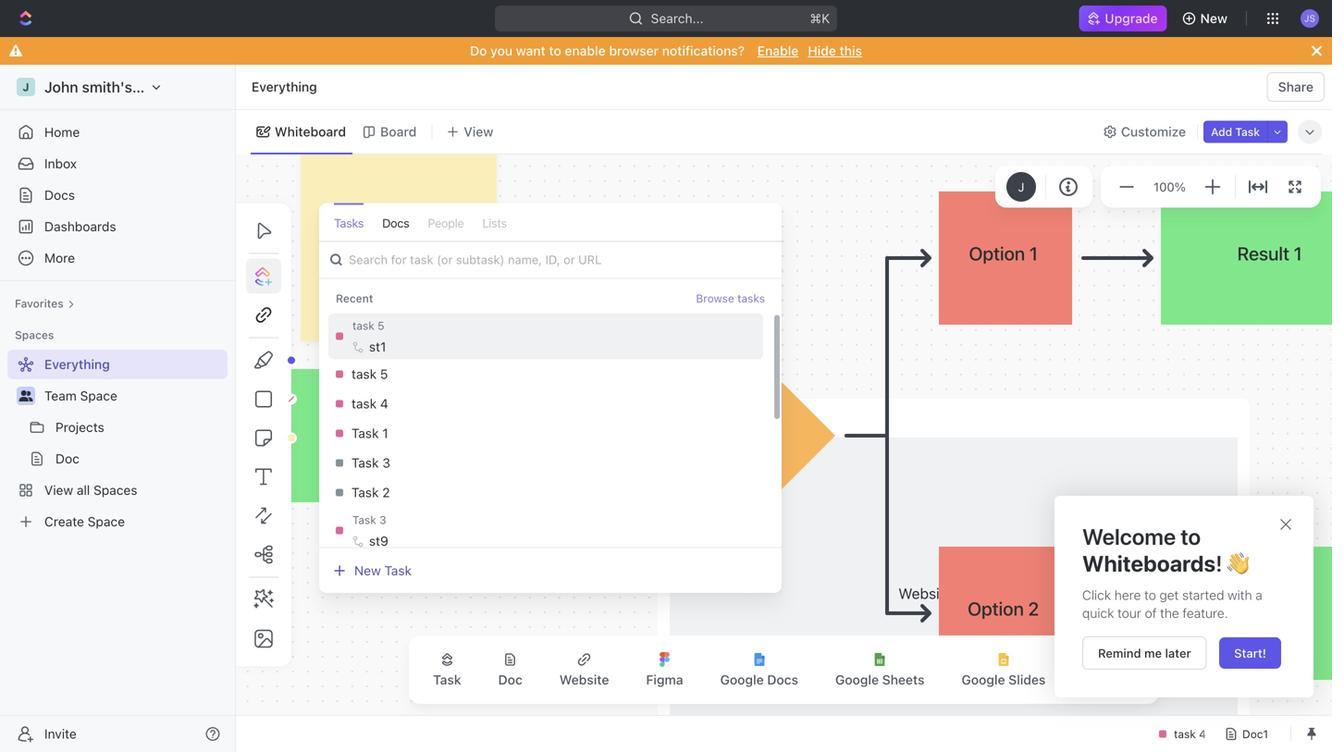 Task type: describe. For each thing, give the bounding box(es) containing it.
upgrade link
[[1080, 6, 1168, 31]]

task up st9 on the bottom of the page
[[353, 514, 377, 527]]

user group image
[[19, 391, 33, 402]]

whiteboard
[[275, 124, 346, 139]]

home
[[44, 124, 80, 140]]

view all spaces
[[44, 483, 137, 498]]

search...
[[651, 11, 704, 26]]

2 vertical spatial task
[[352, 396, 377, 412]]

lists
[[483, 216, 507, 230]]

this
[[840, 43, 863, 58]]

board link
[[377, 119, 417, 145]]

1 vertical spatial task 5
[[352, 367, 388, 382]]

new task button
[[327, 556, 775, 586]]

add task
[[1212, 125, 1261, 138]]

website preview
[[899, 585, 1010, 603]]

new for new task
[[354, 563, 381, 579]]

👋
[[1228, 551, 1250, 576]]

google for google slides
[[962, 672, 1006, 688]]

1
[[383, 426, 388, 441]]

remind
[[1099, 646, 1142, 660]]

click
[[1083, 588, 1112, 603]]

enable
[[565, 43, 606, 58]]

space for team space
[[80, 388, 117, 404]]

add
[[1212, 125, 1233, 138]]

whiteboard link
[[271, 119, 346, 145]]

add task button
[[1204, 121, 1268, 143]]

task button
[[419, 641, 476, 699]]

view for view all spaces
[[44, 483, 73, 498]]

tree inside sidebar navigation
[[7, 350, 228, 537]]

docs inside 'link'
[[44, 187, 75, 203]]

0 horizontal spatial to
[[549, 43, 562, 58]]

share button
[[1268, 72, 1325, 102]]

new task
[[354, 563, 412, 579]]

docs inside button
[[768, 672, 799, 688]]

whiteboards
[[1083, 551, 1216, 576]]

docs link
[[7, 180, 228, 210]]

100% button
[[1151, 176, 1190, 198]]

100%
[[1154, 179, 1187, 194]]

notifications?
[[662, 43, 745, 58]]

google sheets
[[836, 672, 925, 688]]

projects link
[[56, 413, 224, 442]]

google for google docs
[[721, 672, 764, 688]]

0 vertical spatial 3
[[383, 455, 391, 471]]

the
[[1161, 606, 1180, 621]]

john smith's workspace
[[44, 78, 213, 96]]

‎task for ‎task 1
[[352, 426, 379, 441]]

hide
[[808, 43, 837, 58]]

google sheets button
[[821, 641, 940, 699]]

remind me later
[[1099, 646, 1192, 660]]

2
[[383, 485, 390, 500]]

‎task for ‎task 2
[[352, 485, 379, 500]]

× button
[[1279, 510, 1294, 535]]

more button
[[7, 243, 228, 273]]

browse
[[696, 292, 735, 305]]

board
[[381, 124, 417, 139]]

doc inside button
[[499, 672, 523, 688]]

0 horizontal spatial everything link
[[7, 350, 224, 379]]

1 vertical spatial task 3
[[353, 514, 387, 527]]

st1
[[369, 339, 386, 355]]

feature.
[[1183, 606, 1229, 621]]

inbox link
[[7, 149, 228, 179]]

inbox
[[44, 156, 77, 171]]

john smith's workspace, , element
[[17, 78, 35, 96]]

create
[[44, 514, 84, 529]]

google docs button
[[706, 641, 814, 699]]

doc button
[[484, 641, 538, 699]]

task 4
[[352, 396, 389, 412]]

website for website
[[560, 672, 609, 688]]

remind me later button
[[1083, 637, 1208, 670]]

people
[[428, 216, 464, 230]]

create space link
[[7, 507, 224, 537]]

0 vertical spatial task 3
[[352, 455, 391, 471]]



Task type: vqa. For each thing, say whether or not it's contained in the screenshot.
home
yes



Task type: locate. For each thing, give the bounding box(es) containing it.
1 vertical spatial task
[[352, 367, 377, 382]]

team space link
[[44, 381, 224, 411]]

1 vertical spatial ‎task
[[352, 485, 379, 500]]

to right want
[[549, 43, 562, 58]]

‎task
[[352, 426, 379, 441], [352, 485, 379, 500]]

0 vertical spatial website
[[899, 585, 953, 603]]

task 5
[[353, 319, 385, 332], [352, 367, 388, 382]]

here
[[1115, 588, 1142, 603]]

slides
[[1009, 672, 1046, 688]]

welcome to whiteboards ! 👋
[[1083, 524, 1250, 576]]

5 up st1
[[378, 319, 385, 332]]

task down st9 on the bottom of the page
[[385, 563, 412, 579]]

1 horizontal spatial to
[[1145, 588, 1157, 603]]

new button
[[1175, 4, 1239, 33]]

spaces up create space link
[[94, 483, 137, 498]]

doc down projects
[[56, 451, 79, 466]]

1 vertical spatial 3
[[380, 514, 387, 527]]

new for new
[[1201, 11, 1228, 26]]

1 vertical spatial spaces
[[94, 483, 137, 498]]

×
[[1279, 510, 1294, 535]]

customize button
[[1098, 119, 1192, 145]]

2 horizontal spatial to
[[1181, 524, 1202, 550]]

0 vertical spatial spaces
[[15, 329, 54, 342]]

task
[[1236, 125, 1261, 138], [352, 455, 379, 471], [353, 514, 377, 527], [385, 563, 412, 579], [433, 672, 462, 688]]

you
[[491, 43, 513, 58]]

google inside button
[[721, 672, 764, 688]]

!
[[1216, 551, 1223, 576]]

j
[[1019, 180, 1025, 194]]

1 horizontal spatial everything link
[[247, 76, 322, 98]]

start!
[[1235, 646, 1267, 660]]

1 horizontal spatial spaces
[[94, 483, 137, 498]]

0 horizontal spatial spaces
[[15, 329, 54, 342]]

all
[[77, 483, 90, 498]]

google
[[721, 672, 764, 688], [836, 672, 879, 688], [962, 672, 1006, 688]]

new
[[1201, 11, 1228, 26], [354, 563, 381, 579]]

doc inside sidebar navigation
[[56, 451, 79, 466]]

4
[[380, 396, 389, 412]]

1 horizontal spatial view
[[464, 124, 494, 139]]

enable
[[758, 43, 799, 58]]

task 5 down st1
[[352, 367, 388, 382]]

doc right task button
[[499, 672, 523, 688]]

view inside button
[[464, 124, 494, 139]]

view button
[[440, 119, 500, 145]]

1 horizontal spatial google
[[836, 672, 879, 688]]

0 vertical spatial to
[[549, 43, 562, 58]]

3 up st9 on the bottom of the page
[[380, 514, 387, 527]]

0 vertical spatial docs
[[44, 187, 75, 203]]

view inside tree
[[44, 483, 73, 498]]

google docs
[[721, 672, 799, 688]]

0 vertical spatial everything link
[[247, 76, 322, 98]]

view all spaces link
[[7, 476, 224, 505]]

want
[[516, 43, 546, 58]]

view left 'all'
[[44, 483, 73, 498]]

0 horizontal spatial new
[[354, 563, 381, 579]]

0 vertical spatial 5
[[378, 319, 385, 332]]

dialog containing welcome to
[[1055, 496, 1314, 698]]

2 vertical spatial docs
[[768, 672, 799, 688]]

team
[[44, 388, 77, 404]]

task left 4 on the left
[[352, 396, 377, 412]]

task right add on the right
[[1236, 125, 1261, 138]]

0 horizontal spatial view
[[44, 483, 73, 498]]

preview
[[957, 585, 1010, 603]]

to up whiteboards
[[1181, 524, 1202, 550]]

task 3 up st9 on the bottom of the page
[[353, 514, 387, 527]]

welcome
[[1083, 524, 1177, 550]]

team space
[[44, 388, 117, 404]]

1 ‎task from the top
[[352, 426, 379, 441]]

to up of
[[1145, 588, 1157, 603]]

Search for task (or subtask) name, ID, or URL text field
[[319, 242, 782, 278]]

sheets
[[883, 672, 925, 688]]

‎task 1
[[352, 426, 388, 441]]

0 vertical spatial ‎task
[[352, 426, 379, 441]]

spaces
[[15, 329, 54, 342], [94, 483, 137, 498]]

view for view
[[464, 124, 494, 139]]

1 vertical spatial everything link
[[7, 350, 224, 379]]

to inside click here to get started with a quick tour of the feature.
[[1145, 588, 1157, 603]]

with
[[1228, 588, 1253, 603]]

task 3
[[352, 455, 391, 471], [353, 514, 387, 527]]

task 5 up st1
[[353, 319, 385, 332]]

upgrade
[[1105, 11, 1158, 26]]

1 horizontal spatial doc
[[499, 672, 523, 688]]

sidebar navigation
[[0, 65, 240, 752]]

5
[[378, 319, 385, 332], [380, 367, 388, 382]]

1 vertical spatial doc
[[499, 672, 523, 688]]

task up st1
[[353, 319, 375, 332]]

figma
[[646, 672, 684, 688]]

1 google from the left
[[721, 672, 764, 688]]

everything up team space
[[44, 357, 110, 372]]

projects
[[56, 420, 104, 435]]

favorites button
[[7, 292, 82, 315]]

1 vertical spatial 5
[[380, 367, 388, 382]]

space
[[80, 388, 117, 404], [88, 514, 125, 529]]

google left sheets
[[836, 672, 879, 688]]

space for create space
[[88, 514, 125, 529]]

click here to get started with a quick tour of the feature.
[[1083, 588, 1267, 621]]

more
[[44, 250, 75, 266]]

1 horizontal spatial website
[[899, 585, 953, 603]]

view right board
[[464, 124, 494, 139]]

0 vertical spatial task 5
[[353, 319, 385, 332]]

0 vertical spatial space
[[80, 388, 117, 404]]

google slides
[[962, 672, 1046, 688]]

google inside button
[[836, 672, 879, 688]]

task down ‎task 1
[[352, 455, 379, 471]]

new right upgrade
[[1201, 11, 1228, 26]]

space up projects
[[80, 388, 117, 404]]

a
[[1256, 588, 1263, 603]]

‎task 2
[[352, 485, 390, 500]]

0 horizontal spatial website
[[560, 672, 609, 688]]

start! button
[[1220, 638, 1282, 669]]

space down view all spaces link
[[88, 514, 125, 529]]

customize
[[1122, 124, 1187, 139]]

2 horizontal spatial google
[[962, 672, 1006, 688]]

website left preview
[[899, 585, 953, 603]]

everything link
[[247, 76, 322, 98], [7, 350, 224, 379]]

me
[[1145, 646, 1163, 660]]

0 vertical spatial doc
[[56, 451, 79, 466]]

0 vertical spatial task
[[353, 319, 375, 332]]

0 horizontal spatial everything
[[44, 357, 110, 372]]

spaces down favorites
[[15, 329, 54, 342]]

john
[[44, 78, 78, 96]]

task
[[353, 319, 375, 332], [352, 367, 377, 382], [352, 396, 377, 412]]

browse tasks
[[696, 292, 765, 305]]

to inside welcome to whiteboards ! 👋
[[1181, 524, 1202, 550]]

everything link up whiteboard link
[[247, 76, 322, 98]]

later
[[1166, 646, 1192, 660]]

1 horizontal spatial docs
[[382, 216, 409, 230]]

dialog
[[1055, 496, 1314, 698]]

figma button
[[632, 641, 698, 699]]

smith's
[[82, 78, 132, 96]]

dashboards
[[44, 219, 116, 234]]

0 vertical spatial new
[[1201, 11, 1228, 26]]

‎task left 2
[[352, 485, 379, 500]]

doc
[[56, 451, 79, 466], [499, 672, 523, 688]]

view button
[[440, 110, 500, 154]]

create space
[[44, 514, 125, 529]]

5 down st1
[[380, 367, 388, 382]]

do
[[470, 43, 487, 58]]

tasks
[[738, 292, 765, 305]]

website for website preview
[[899, 585, 953, 603]]

1 horizontal spatial everything
[[252, 79, 317, 94]]

new down st9 on the bottom of the page
[[354, 563, 381, 579]]

browser
[[609, 43, 659, 58]]

get
[[1160, 588, 1180, 603]]

3 google from the left
[[962, 672, 1006, 688]]

1 vertical spatial view
[[44, 483, 73, 498]]

google left "slides"
[[962, 672, 1006, 688]]

1 horizontal spatial new
[[1201, 11, 1228, 26]]

website inside button
[[560, 672, 609, 688]]

google for google sheets
[[836, 672, 879, 688]]

started
[[1183, 588, 1225, 603]]

2 vertical spatial to
[[1145, 588, 1157, 603]]

google right figma
[[721, 672, 764, 688]]

of
[[1145, 606, 1157, 621]]

1 vertical spatial space
[[88, 514, 125, 529]]

task 3 up ‎task 2
[[352, 455, 391, 471]]

‎task left 1
[[352, 426, 379, 441]]

share
[[1279, 79, 1314, 94]]

everything inside sidebar navigation
[[44, 357, 110, 372]]

0 horizontal spatial docs
[[44, 187, 75, 203]]

dashboards link
[[7, 212, 228, 242]]

favorites
[[15, 297, 64, 310]]

tree containing everything
[[7, 350, 228, 537]]

3 up 2
[[383, 455, 391, 471]]

1 vertical spatial website
[[560, 672, 609, 688]]

2 ‎task from the top
[[352, 485, 379, 500]]

0 vertical spatial view
[[464, 124, 494, 139]]

1 vertical spatial docs
[[382, 216, 409, 230]]

0 horizontal spatial google
[[721, 672, 764, 688]]

js
[[1305, 13, 1316, 23]]

everything up whiteboard link
[[252, 79, 317, 94]]

1 vertical spatial everything
[[44, 357, 110, 372]]

2 google from the left
[[836, 672, 879, 688]]

website
[[899, 585, 953, 603], [560, 672, 609, 688]]

0 vertical spatial everything
[[252, 79, 317, 94]]

home link
[[7, 118, 228, 147]]

js button
[[1296, 4, 1325, 33]]

website right doc button
[[560, 672, 609, 688]]

recent
[[336, 292, 373, 305]]

0 horizontal spatial doc
[[56, 451, 79, 466]]

quick
[[1083, 606, 1115, 621]]

google inside 'button'
[[962, 672, 1006, 688]]

everything link up "team space" link
[[7, 350, 224, 379]]

1 vertical spatial new
[[354, 563, 381, 579]]

task left doc button
[[433, 672, 462, 688]]

2 horizontal spatial docs
[[768, 672, 799, 688]]

1 vertical spatial to
[[1181, 524, 1202, 550]]

tree
[[7, 350, 228, 537]]

google slides button
[[947, 641, 1061, 699]]

task up task 4
[[352, 367, 377, 382]]

tour
[[1118, 606, 1142, 621]]

website button
[[545, 641, 624, 699]]

doc link
[[56, 444, 224, 474]]



